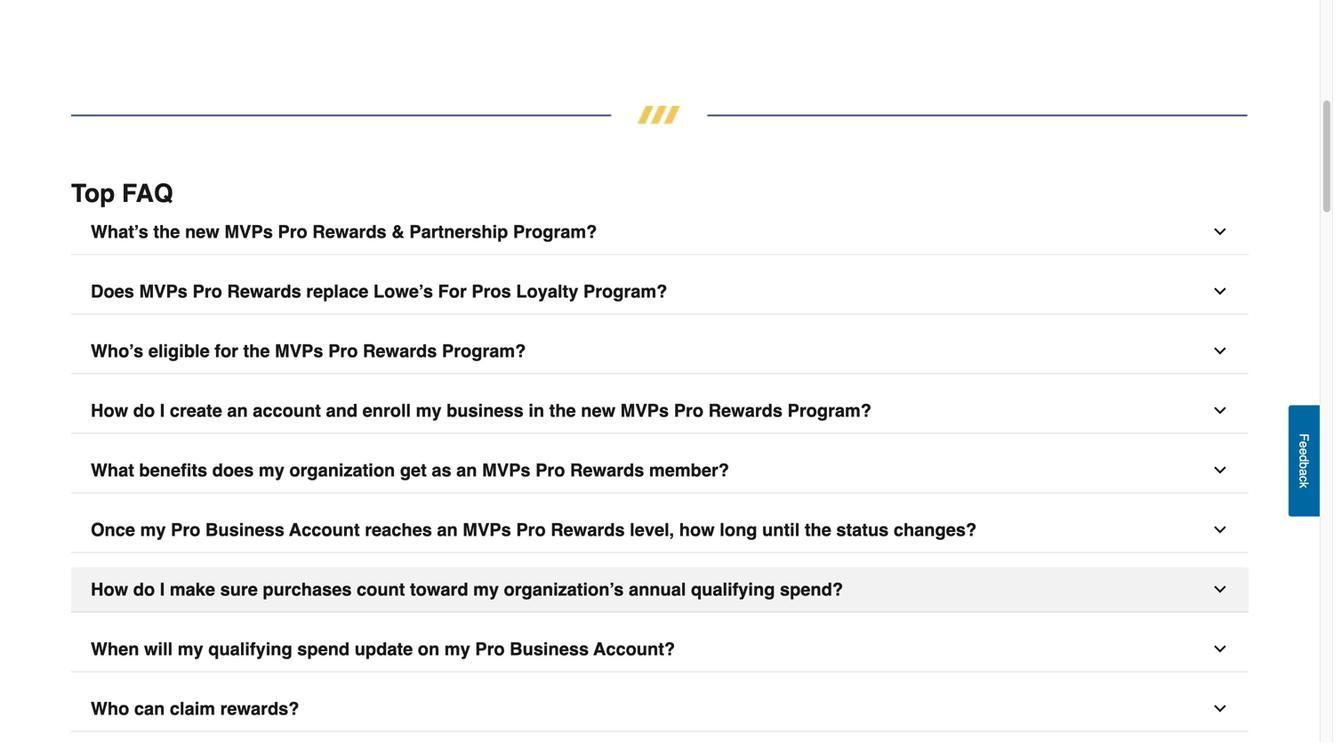 Task type: locate. For each thing, give the bounding box(es) containing it.
what's the new mvps pro rewards & partnership program?
[[91, 222, 597, 242]]

4 chevron down image from the top
[[1212, 640, 1230, 658]]

3 chevron down image from the top
[[1212, 581, 1230, 598]]

claim
[[170, 699, 215, 719]]

2 vertical spatial an
[[437, 520, 458, 540]]

e up d
[[1298, 441, 1312, 448]]

2 chevron down image from the top
[[1212, 402, 1230, 420]]

f e e d b a c k
[[1298, 433, 1312, 488]]

will
[[144, 639, 173, 659]]

pro
[[278, 222, 308, 242], [193, 281, 222, 302], [328, 341, 358, 361], [674, 400, 704, 421], [536, 460, 565, 481], [171, 520, 201, 540], [516, 520, 546, 540], [475, 639, 505, 659]]

the right 'for'
[[243, 341, 270, 361]]

how up what
[[91, 400, 128, 421]]

get
[[400, 460, 427, 481]]

benefits
[[139, 460, 207, 481]]

how down "once"
[[91, 579, 128, 600]]

new right in in the bottom left of the page
[[581, 400, 616, 421]]

how
[[91, 400, 128, 421], [91, 579, 128, 600]]

how
[[680, 520, 715, 540]]

0 vertical spatial do
[[133, 400, 155, 421]]

new
[[185, 222, 220, 242], [581, 400, 616, 421]]

spend
[[297, 639, 350, 659]]

in
[[529, 400, 545, 421]]

pro inside what's the new mvps pro rewards & partnership program? button
[[278, 222, 308, 242]]

loyalty
[[516, 281, 579, 302]]

chevron down image for how do i create an account and enroll my business in the new mvps pro rewards program?
[[1212, 402, 1230, 420]]

qualifying inside when will my qualifying spend update on my pro business account? button
[[208, 639, 292, 659]]

0 vertical spatial qualifying
[[691, 579, 775, 600]]

chevron down image for how do i make sure purchases count toward my organization's annual qualifying spend?
[[1212, 581, 1230, 598]]

business up sure
[[205, 520, 285, 540]]

an right reaches
[[437, 520, 458, 540]]

f e e d b a c k button
[[1289, 405, 1320, 516]]

1 how from the top
[[91, 400, 128, 421]]

chevron down image for who's eligible for the mvps pro rewards program?
[[1212, 342, 1230, 360]]

program?
[[513, 222, 597, 242], [584, 281, 668, 302], [442, 341, 526, 361], [788, 400, 872, 421]]

d
[[1298, 455, 1312, 462]]

0 vertical spatial business
[[205, 520, 285, 540]]

pro inside when will my qualifying spend update on my pro business account? button
[[475, 639, 505, 659]]

chevron down image
[[1212, 223, 1230, 241], [1212, 283, 1230, 300], [1212, 461, 1230, 479], [1212, 521, 1230, 539], [1212, 700, 1230, 718]]

0 vertical spatial an
[[227, 400, 248, 421]]

e up b
[[1298, 448, 1312, 455]]

a
[[1298, 469, 1312, 476]]

new right what's
[[185, 222, 220, 242]]

chevron down image
[[1212, 342, 1230, 360], [1212, 402, 1230, 420], [1212, 581, 1230, 598], [1212, 640, 1230, 658]]

eligible
[[148, 341, 210, 361]]

qualifying up rewards?
[[208, 639, 292, 659]]

my right does
[[259, 460, 285, 481]]

1 chevron down image from the top
[[1212, 342, 1230, 360]]

my right toward
[[473, 579, 499, 600]]

do left create
[[133, 400, 155, 421]]

an
[[227, 400, 248, 421], [457, 460, 477, 481], [437, 520, 458, 540]]

chevron down image inside what's the new mvps pro rewards & partnership program? button
[[1212, 223, 1230, 241]]

i left create
[[160, 400, 165, 421]]

i
[[160, 400, 165, 421], [160, 579, 165, 600]]

1 vertical spatial do
[[133, 579, 155, 600]]

2 do from the top
[[133, 579, 155, 600]]

1 vertical spatial qualifying
[[208, 639, 292, 659]]

faq
[[122, 179, 173, 208]]

account?
[[594, 639, 675, 659]]

1 horizontal spatial qualifying
[[691, 579, 775, 600]]

chevron down image inside who's eligible for the mvps pro rewards program? button
[[1212, 342, 1230, 360]]

1 i from the top
[[160, 400, 165, 421]]

chevron down image inside how do i create an account and enroll my business in the new mvps pro rewards program? button
[[1212, 402, 1230, 420]]

pro right on
[[475, 639, 505, 659]]

can
[[134, 699, 165, 719]]

business down organization's
[[510, 639, 589, 659]]

chevron down image inside 'once my pro business account reaches an mvps pro rewards level, how long until the status changes?' button
[[1212, 521, 1230, 539]]

i left 'make'
[[160, 579, 165, 600]]

&
[[392, 222, 405, 242]]

chevron down image inside what benefits does my organization get as an mvps pro rewards member? button
[[1212, 461, 1230, 479]]

partnership
[[409, 222, 508, 242]]

pro up and
[[328, 341, 358, 361]]

chevron down image inside does mvps pro rewards replace lowe's for pros loyalty program? button
[[1212, 283, 1230, 300]]

what benefits does my organization get as an mvps pro rewards member?
[[91, 460, 730, 481]]

5 chevron down image from the top
[[1212, 700, 1230, 718]]

2 chevron down image from the top
[[1212, 283, 1230, 300]]

do
[[133, 400, 155, 421], [133, 579, 155, 600]]

pros
[[472, 281, 511, 302]]

and
[[326, 400, 358, 421]]

0 vertical spatial i
[[160, 400, 165, 421]]

rewards up 'for'
[[227, 281, 301, 302]]

1 vertical spatial how
[[91, 579, 128, 600]]

update
[[355, 639, 413, 659]]

an right as
[[457, 460, 477, 481]]

1 chevron down image from the top
[[1212, 223, 1230, 241]]

do for make
[[133, 579, 155, 600]]

what benefits does my organization get as an mvps pro rewards member? button
[[71, 448, 1249, 493]]

chevron down image for program?
[[1212, 283, 1230, 300]]

who can claim rewards? button
[[71, 686, 1249, 732]]

once
[[91, 520, 135, 540]]

e
[[1298, 441, 1312, 448], [1298, 448, 1312, 455]]

chevron down image inside when will my qualifying spend update on my pro business account? button
[[1212, 640, 1230, 658]]

1 vertical spatial business
[[510, 639, 589, 659]]

the
[[153, 222, 180, 242], [243, 341, 270, 361], [550, 400, 576, 421], [805, 520, 832, 540]]

3 chevron down image from the top
[[1212, 461, 1230, 479]]

4 chevron down image from the top
[[1212, 521, 1230, 539]]

member?
[[649, 460, 730, 481]]

pro up member? at the bottom of the page
[[674, 400, 704, 421]]

pro up replace
[[278, 222, 308, 242]]

rewards up organization's
[[551, 520, 625, 540]]

sure
[[220, 579, 258, 600]]

an right create
[[227, 400, 248, 421]]

1 vertical spatial an
[[457, 460, 477, 481]]

level,
[[630, 520, 675, 540]]

divider. image
[[71, 106, 1249, 124]]

chevron down image inside how do i make sure purchases count toward my organization's annual qualifying spend? button
[[1212, 581, 1230, 598]]

1 vertical spatial new
[[581, 400, 616, 421]]

qualifying
[[691, 579, 775, 600], [208, 639, 292, 659]]

pro inside how do i create an account and enroll my business in the new mvps pro rewards program? button
[[674, 400, 704, 421]]

2 i from the top
[[160, 579, 165, 600]]

how do i create an account and enroll my business in the new mvps pro rewards program? button
[[71, 388, 1249, 434]]

2 how from the top
[[91, 579, 128, 600]]

1 vertical spatial i
[[160, 579, 165, 600]]

create
[[170, 400, 222, 421]]

pro inside who's eligible for the mvps pro rewards program? button
[[328, 341, 358, 361]]

who
[[91, 699, 129, 719]]

who's
[[91, 341, 143, 361]]

0 horizontal spatial business
[[205, 520, 285, 540]]

the right in in the bottom left of the page
[[550, 400, 576, 421]]

organization
[[290, 460, 395, 481]]

on
[[418, 639, 440, 659]]

i for create
[[160, 400, 165, 421]]

rewards
[[313, 222, 387, 242], [227, 281, 301, 302], [363, 341, 437, 361], [709, 400, 783, 421], [570, 460, 645, 481], [551, 520, 625, 540]]

pro down in in the bottom left of the page
[[536, 460, 565, 481]]

1 do from the top
[[133, 400, 155, 421]]

0 vertical spatial how
[[91, 400, 128, 421]]

an inside how do i create an account and enroll my business in the new mvps pro rewards program? button
[[227, 400, 248, 421]]

0 horizontal spatial qualifying
[[208, 639, 292, 659]]

my
[[416, 400, 442, 421], [259, 460, 285, 481], [140, 520, 166, 540], [473, 579, 499, 600], [178, 639, 203, 659], [445, 639, 470, 659]]

mvps
[[225, 222, 273, 242], [139, 281, 188, 302], [275, 341, 323, 361], [621, 400, 669, 421], [482, 460, 531, 481], [463, 520, 511, 540]]

account
[[289, 520, 360, 540]]

qualifying down long
[[691, 579, 775, 600]]

an inside what benefits does my organization get as an mvps pro rewards member? button
[[457, 460, 477, 481]]

account
[[253, 400, 321, 421]]

business
[[205, 520, 285, 540], [510, 639, 589, 659]]

0 horizontal spatial new
[[185, 222, 220, 242]]

chevron down image for pro
[[1212, 461, 1230, 479]]

pro up 'for'
[[193, 281, 222, 302]]

do left 'make'
[[133, 579, 155, 600]]



Task type: vqa. For each thing, say whether or not it's contained in the screenshot.
Ready
no



Task type: describe. For each thing, give the bounding box(es) containing it.
rewards down lowe's on the top left
[[363, 341, 437, 361]]

does mvps pro rewards replace lowe's for pros loyalty program?
[[91, 281, 668, 302]]

when will my qualifying spend update on my pro business account? button
[[71, 627, 1249, 672]]

what
[[91, 460, 134, 481]]

i for make
[[160, 579, 165, 600]]

how do i create an account and enroll my business in the new mvps pro rewards program?
[[91, 400, 872, 421]]

the right until
[[805, 520, 832, 540]]

chevron down image inside who can claim rewards? button
[[1212, 700, 1230, 718]]

rewards?
[[220, 699, 299, 719]]

do for create
[[133, 400, 155, 421]]

count
[[357, 579, 405, 600]]

k
[[1298, 482, 1312, 488]]

for
[[438, 281, 467, 302]]

does
[[212, 460, 254, 481]]

who's eligible for the mvps pro rewards program?
[[91, 341, 526, 361]]

lowe's
[[374, 281, 433, 302]]

business
[[447, 400, 524, 421]]

how do i make sure purchases count toward my organization's annual qualifying spend?
[[91, 579, 844, 600]]

who's eligible for the mvps pro rewards program? button
[[71, 329, 1249, 374]]

b
[[1298, 462, 1312, 469]]

reaches
[[365, 520, 432, 540]]

rewards up member? at the bottom of the page
[[709, 400, 783, 421]]

the down "faq" at the left of the page
[[153, 222, 180, 242]]

what's the new mvps pro rewards & partnership program? button
[[71, 210, 1249, 255]]

0 vertical spatial new
[[185, 222, 220, 242]]

my right on
[[445, 639, 470, 659]]

when
[[91, 639, 139, 659]]

spend?
[[780, 579, 844, 600]]

does
[[91, 281, 134, 302]]

top faq
[[71, 179, 173, 208]]

enroll
[[363, 400, 411, 421]]

qualifying inside how do i make sure purchases count toward my organization's annual qualifying spend? button
[[691, 579, 775, 600]]

replace
[[306, 281, 369, 302]]

pro up organization's
[[516, 520, 546, 540]]

1 horizontal spatial new
[[581, 400, 616, 421]]

how for how do i create an account and enroll my business in the new mvps pro rewards program?
[[91, 400, 128, 421]]

as
[[432, 460, 452, 481]]

my right enroll
[[416, 400, 442, 421]]

my right "once"
[[140, 520, 166, 540]]

chevron down image for when will my qualifying spend update on my pro business account?
[[1212, 640, 1230, 658]]

c
[[1298, 476, 1312, 482]]

make
[[170, 579, 215, 600]]

2 e from the top
[[1298, 448, 1312, 455]]

pro inside what benefits does my organization get as an mvps pro rewards member? button
[[536, 460, 565, 481]]

for
[[215, 341, 238, 361]]

how do i make sure purchases count toward my organization's annual qualifying spend? button
[[71, 567, 1249, 613]]

long
[[720, 520, 758, 540]]

how for how do i make sure purchases count toward my organization's annual qualifying spend?
[[91, 579, 128, 600]]

purchases
[[263, 579, 352, 600]]

1 horizontal spatial business
[[510, 639, 589, 659]]

chevron down image for rewards
[[1212, 521, 1230, 539]]

once my pro business account reaches an mvps pro rewards level, how long until the status changes? button
[[71, 508, 1249, 553]]

status
[[837, 520, 889, 540]]

organization's
[[504, 579, 624, 600]]

toward
[[410, 579, 469, 600]]

an inside 'once my pro business account reaches an mvps pro rewards level, how long until the status changes?' button
[[437, 520, 458, 540]]

my right the will
[[178, 639, 203, 659]]

when will my qualifying spend update on my pro business account?
[[91, 639, 675, 659]]

once my pro business account reaches an mvps pro rewards level, how long until the status changes?
[[91, 520, 977, 540]]

until
[[763, 520, 800, 540]]

does mvps pro rewards replace lowe's for pros loyalty program? button
[[71, 269, 1249, 315]]

changes?
[[894, 520, 977, 540]]

annual
[[629, 579, 686, 600]]

f
[[1298, 433, 1312, 441]]

1 e from the top
[[1298, 441, 1312, 448]]

top
[[71, 179, 115, 208]]

rewards up level, at the bottom of the page
[[570, 460, 645, 481]]

pro inside does mvps pro rewards replace lowe's for pros loyalty program? button
[[193, 281, 222, 302]]

what's
[[91, 222, 148, 242]]

pro up 'make'
[[171, 520, 201, 540]]

rewards left &
[[313, 222, 387, 242]]

who can claim rewards?
[[91, 699, 299, 719]]



